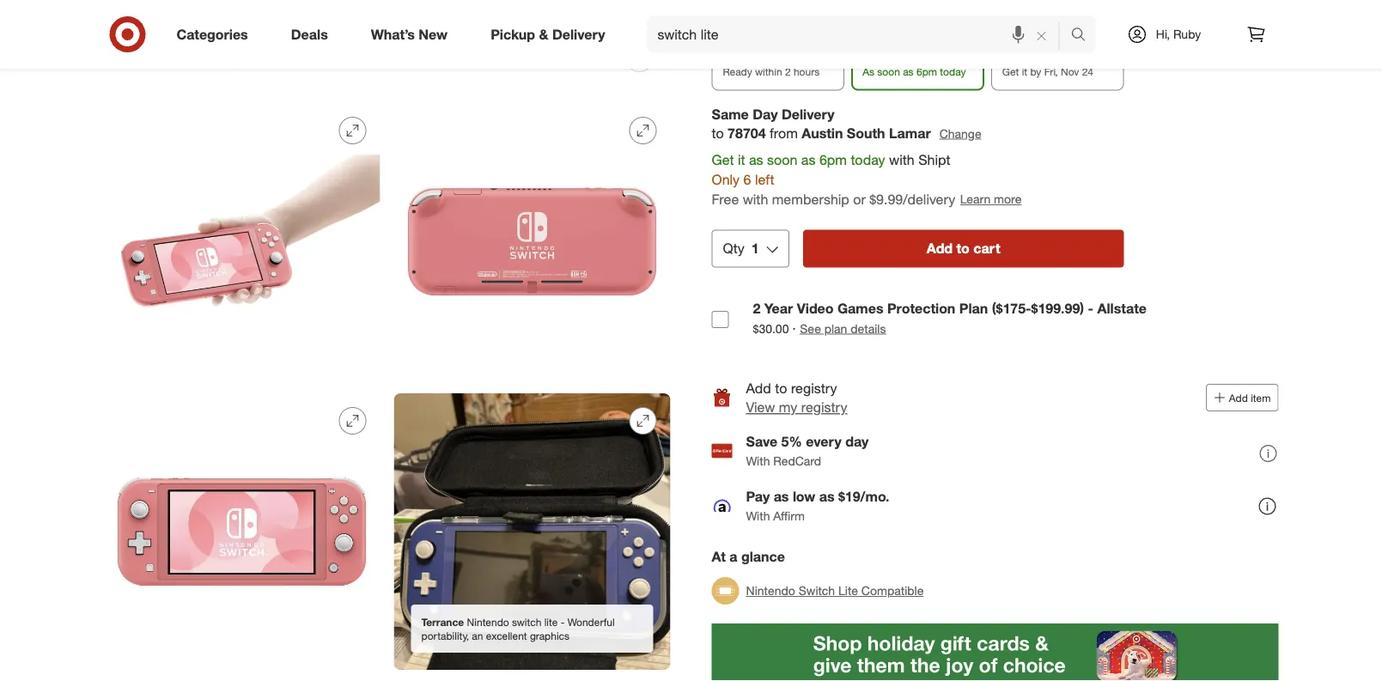 Task type: describe. For each thing, give the bounding box(es) containing it.
learn
[[960, 191, 991, 207]]

($175-
[[992, 300, 1031, 316]]

6pm inside delivery as soon as 6pm today
[[917, 65, 937, 78]]

protection
[[887, 300, 956, 316]]

search button
[[1063, 15, 1104, 57]]

with inside the pay as low as $19/mo. with affirm
[[746, 508, 770, 523]]

a
[[730, 548, 737, 565]]

$199.99)
[[1031, 300, 1084, 316]]

glance
[[741, 548, 785, 565]]

same day delivery
[[712, 105, 835, 122]]

2 year video games protection plan ($175-$199.99) - allstate $30.00 · see plan details
[[753, 300, 1147, 336]]

low
[[793, 488, 816, 505]]

nov
[[1061, 65, 1079, 78]]

delivery as soon as 6pm today
[[863, 45, 966, 78]]

add to registry view my registry
[[746, 379, 847, 416]]

78704
[[728, 125, 766, 142]]

add for add to registry view my registry
[[746, 379, 771, 396]]

delivery inside delivery as soon as 6pm today
[[863, 45, 916, 62]]

membership
[[772, 191, 849, 207]]

new
[[419, 26, 448, 43]]

by
[[1030, 65, 1041, 78]]

search
[[1063, 28, 1104, 44]]

shipt
[[918, 151, 951, 168]]

my
[[779, 399, 797, 416]]

switch
[[512, 616, 542, 628]]

austin
[[802, 125, 843, 142]]

2 inside 2 year video games protection plan ($175-$199.99) - allstate $30.00 · see plan details
[[753, 300, 761, 316]]

only
[[712, 171, 740, 188]]

lite
[[838, 583, 858, 598]]

6pm inside get it as soon as 6pm today with shipt only 6 left free with membership or $9.99/delivery learn more
[[819, 151, 847, 168]]

save
[[746, 433, 778, 450]]

excellent
[[486, 629, 527, 642]]

fri,
[[1044, 65, 1058, 78]]

5%
[[781, 433, 802, 450]]

learn more button
[[959, 189, 1023, 209]]

graphics
[[530, 629, 570, 642]]

6
[[744, 171, 751, 188]]

affirm
[[773, 508, 805, 523]]

change button
[[939, 124, 982, 143]]

today inside get it as soon as 6pm today with shipt only 6 left free with membership or $9.99/delivery learn more
[[851, 151, 885, 168]]

nintendo switch lite, 2 of 12 image
[[104, 103, 380, 380]]

get inside shipping get it by fri, nov 24
[[1002, 65, 1019, 78]]

south
[[847, 125, 885, 142]]

add for add to cart
[[927, 240, 953, 257]]

to 78704
[[712, 125, 766, 142]]

pickup ready within 2 hours
[[723, 45, 820, 78]]

add item button
[[1206, 384, 1279, 411]]

lite
[[544, 616, 558, 628]]

add to cart
[[927, 240, 1000, 257]]

left
[[755, 171, 774, 188]]

$9.99/delivery
[[870, 191, 956, 207]]

deals link
[[276, 15, 349, 53]]

to for add to cart
[[957, 240, 970, 257]]

1 horizontal spatial with
[[889, 151, 915, 168]]

same
[[712, 105, 749, 122]]

more
[[994, 191, 1022, 207]]

hi, ruby
[[1156, 27, 1201, 42]]

nintendo for switch
[[467, 616, 509, 628]]

see plan details button
[[800, 320, 886, 337]]

shipping
[[1002, 45, 1060, 62]]

year
[[764, 300, 793, 316]]

what's
[[371, 26, 415, 43]]

add to cart button
[[803, 230, 1124, 267]]

&
[[539, 26, 548, 43]]

What can we help you find? suggestions appear below search field
[[647, 15, 1075, 53]]

nintendo switch lite - wonderful portability, an excellent graphics
[[421, 616, 615, 642]]

as inside delivery as soon as 6pm today
[[903, 65, 914, 78]]

as down austin
[[801, 151, 816, 168]]

nintendo switch lite, 1 of 12 image
[[104, 0, 670, 89]]

video
[[797, 300, 834, 316]]

details
[[851, 321, 886, 336]]

as
[[863, 65, 874, 78]]

compatible
[[861, 583, 924, 598]]

with inside save 5% every day with redcard
[[746, 453, 770, 468]]

view my registry link
[[746, 399, 847, 416]]

categories
[[177, 26, 248, 43]]

get inside get it as soon as 6pm today with shipt only 6 left free with membership or $9.99/delivery learn more
[[712, 151, 734, 168]]

1
[[752, 240, 759, 257]]

portability,
[[421, 629, 469, 642]]

- inside 2 year video games protection plan ($175-$199.99) - allstate $30.00 · see plan details
[[1088, 300, 1094, 316]]

delivery for same day delivery
[[782, 105, 835, 122]]



Task type: vqa. For each thing, say whether or not it's contained in the screenshot.


Task type: locate. For each thing, give the bounding box(es) containing it.
0 vertical spatial delivery
[[552, 26, 605, 43]]

redcard
[[773, 453, 821, 468]]

with
[[889, 151, 915, 168], [743, 191, 768, 207]]

hi,
[[1156, 27, 1170, 42]]

it inside shipping get it by fri, nov 24
[[1022, 65, 1027, 78]]

0 horizontal spatial 6pm
[[819, 151, 847, 168]]

0 vertical spatial 6pm
[[917, 65, 937, 78]]

nintendo up an
[[467, 616, 509, 628]]

0 horizontal spatial pickup
[[491, 26, 535, 43]]

soon right as
[[877, 65, 900, 78]]

24
[[1082, 65, 1094, 78]]

2 inside pickup ready within 2 hours
[[785, 65, 791, 78]]

pay as low as $19/mo. with affirm
[[746, 488, 890, 523]]

nintendo switch lite compatible
[[746, 583, 924, 598]]

ruby
[[1173, 27, 1201, 42]]

nintendo switch lite compatible button
[[712, 572, 924, 610]]

1 with from the top
[[746, 453, 770, 468]]

view
[[746, 399, 775, 416]]

to up my
[[775, 379, 787, 396]]

0 vertical spatial soon
[[877, 65, 900, 78]]

registry up view my registry link
[[791, 379, 837, 396]]

day
[[845, 433, 869, 450]]

advertisement region
[[712, 624, 1279, 681]]

1 horizontal spatial delivery
[[782, 105, 835, 122]]

0 vertical spatial registry
[[791, 379, 837, 396]]

today inside delivery as soon as 6pm today
[[940, 65, 966, 78]]

save 5% every day with redcard
[[746, 433, 869, 468]]

add inside add item button
[[1229, 391, 1248, 404]]

as right low
[[819, 488, 835, 505]]

deals
[[291, 26, 328, 43]]

delivery
[[552, 26, 605, 43], [863, 45, 916, 62], [782, 105, 835, 122]]

today down south
[[851, 151, 885, 168]]

0 vertical spatial nintendo
[[746, 583, 795, 598]]

as up left
[[749, 151, 763, 168]]

1 horizontal spatial 2
[[785, 65, 791, 78]]

pickup & delivery link
[[476, 15, 627, 53]]

photo from terrance, 5 of 12 image
[[394, 393, 670, 670]]

1 vertical spatial registry
[[801, 399, 847, 416]]

1 horizontal spatial to
[[775, 379, 787, 396]]

add inside the add to cart button
[[927, 240, 953, 257]]

2 horizontal spatial add
[[1229, 391, 1248, 404]]

see
[[800, 321, 821, 336]]

or
[[853, 191, 866, 207]]

1 vertical spatial it
[[738, 151, 745, 168]]

pickup inside pickup ready within 2 hours
[[723, 45, 767, 62]]

None checkbox
[[712, 311, 729, 328]]

qty 1
[[723, 240, 759, 257]]

wonderful
[[568, 616, 615, 628]]

as right as
[[903, 65, 914, 78]]

- right lite
[[561, 616, 565, 628]]

it left by
[[1022, 65, 1027, 78]]

- inside nintendo switch lite - wonderful portability, an excellent graphics
[[561, 616, 565, 628]]

it inside get it as soon as 6pm today with shipt only 6 left free with membership or $9.99/delivery learn more
[[738, 151, 745, 168]]

0 horizontal spatial get
[[712, 151, 734, 168]]

·
[[792, 319, 796, 336]]

soon up left
[[767, 151, 798, 168]]

1 vertical spatial 6pm
[[819, 151, 847, 168]]

get it as soon as 6pm today with shipt only 6 left free with membership or $9.99/delivery learn more
[[712, 151, 1022, 207]]

2 vertical spatial delivery
[[782, 105, 835, 122]]

6pm
[[917, 65, 937, 78], [819, 151, 847, 168]]

registry
[[791, 379, 837, 396], [801, 399, 847, 416]]

hours
[[794, 65, 820, 78]]

registry up every
[[801, 399, 847, 416]]

soon inside delivery as soon as 6pm today
[[877, 65, 900, 78]]

to inside add to registry view my registry
[[775, 379, 787, 396]]

delivery up austin
[[782, 105, 835, 122]]

1 vertical spatial pickup
[[723, 45, 767, 62]]

change
[[940, 126, 982, 141]]

an
[[472, 629, 483, 642]]

ready
[[723, 65, 752, 78]]

get left by
[[1002, 65, 1019, 78]]

1 horizontal spatial 6pm
[[917, 65, 937, 78]]

0 vertical spatial it
[[1022, 65, 1027, 78]]

get up only
[[712, 151, 734, 168]]

0 vertical spatial today
[[940, 65, 966, 78]]

0 vertical spatial get
[[1002, 65, 1019, 78]]

delivery up as
[[863, 45, 916, 62]]

1 vertical spatial with
[[746, 508, 770, 523]]

2 horizontal spatial delivery
[[863, 45, 916, 62]]

1 vertical spatial today
[[851, 151, 885, 168]]

day
[[753, 105, 778, 122]]

0 vertical spatial pickup
[[491, 26, 535, 43]]

with down 'save' on the bottom right of the page
[[746, 453, 770, 468]]

add left cart
[[927, 240, 953, 257]]

it
[[1022, 65, 1027, 78], [738, 151, 745, 168]]

0 horizontal spatial soon
[[767, 151, 798, 168]]

1 horizontal spatial -
[[1088, 300, 1094, 316]]

item
[[1251, 391, 1271, 404]]

to inside button
[[957, 240, 970, 257]]

to
[[712, 125, 724, 142], [957, 240, 970, 257], [775, 379, 787, 396]]

lamar
[[889, 125, 931, 142]]

pay
[[746, 488, 770, 505]]

1 horizontal spatial it
[[1022, 65, 1027, 78]]

with down "6"
[[743, 191, 768, 207]]

pickup & delivery
[[491, 26, 605, 43]]

qty
[[723, 240, 745, 257]]

1 vertical spatial delivery
[[863, 45, 916, 62]]

get
[[1002, 65, 1019, 78], [712, 151, 734, 168]]

as
[[903, 65, 914, 78], [749, 151, 763, 168], [801, 151, 816, 168], [774, 488, 789, 505], [819, 488, 835, 505]]

plan
[[959, 300, 988, 316]]

plan
[[824, 321, 847, 336]]

at a glance
[[712, 548, 785, 565]]

0 vertical spatial with
[[746, 453, 770, 468]]

soon inside get it as soon as 6pm today with shipt only 6 left free with membership or $9.99/delivery learn more
[[767, 151, 798, 168]]

pickup left &
[[491, 26, 535, 43]]

add for add item
[[1229, 391, 1248, 404]]

pickup up ready
[[723, 45, 767, 62]]

0 horizontal spatial today
[[851, 151, 885, 168]]

from austin south lamar change
[[770, 125, 982, 142]]

to for add to registry view my registry
[[775, 379, 787, 396]]

0 horizontal spatial to
[[712, 125, 724, 142]]

2
[[785, 65, 791, 78], [753, 300, 761, 316]]

nintendo inside nintendo switch lite - wonderful portability, an excellent graphics
[[467, 616, 509, 628]]

1 vertical spatial get
[[712, 151, 734, 168]]

0 vertical spatial to
[[712, 125, 724, 142]]

add item
[[1229, 391, 1271, 404]]

nintendo inside button
[[746, 583, 795, 598]]

1 vertical spatial 2
[[753, 300, 761, 316]]

1 horizontal spatial add
[[927, 240, 953, 257]]

1 horizontal spatial nintendo
[[746, 583, 795, 598]]

pickup for ready
[[723, 45, 767, 62]]

2 left hours
[[785, 65, 791, 78]]

as up "affirm"
[[774, 488, 789, 505]]

with
[[746, 453, 770, 468], [746, 508, 770, 523]]

0 vertical spatial -
[[1088, 300, 1094, 316]]

to down same
[[712, 125, 724, 142]]

it up "6"
[[738, 151, 745, 168]]

6pm down austin
[[819, 151, 847, 168]]

- left allstate
[[1088, 300, 1094, 316]]

1 horizontal spatial pickup
[[723, 45, 767, 62]]

allstate
[[1097, 300, 1147, 316]]

1 vertical spatial to
[[957, 240, 970, 257]]

pickup
[[491, 26, 535, 43], [723, 45, 767, 62]]

cart
[[974, 240, 1000, 257]]

1 vertical spatial with
[[743, 191, 768, 207]]

what's new
[[371, 26, 448, 43]]

today up change
[[940, 65, 966, 78]]

0 horizontal spatial add
[[746, 379, 771, 396]]

1 vertical spatial soon
[[767, 151, 798, 168]]

1 horizontal spatial today
[[940, 65, 966, 78]]

add up the view
[[746, 379, 771, 396]]

$19/mo.
[[838, 488, 890, 505]]

add
[[927, 240, 953, 257], [746, 379, 771, 396], [1229, 391, 1248, 404]]

0 horizontal spatial delivery
[[552, 26, 605, 43]]

2 with from the top
[[746, 508, 770, 523]]

within
[[755, 65, 782, 78]]

shipping get it by fri, nov 24
[[1002, 45, 1094, 78]]

nintendo down glance
[[746, 583, 795, 598]]

pickup for &
[[491, 26, 535, 43]]

with down the pay
[[746, 508, 770, 523]]

add left item
[[1229, 391, 1248, 404]]

delivery right &
[[552, 26, 605, 43]]

to left cart
[[957, 240, 970, 257]]

add inside add to registry view my registry
[[746, 379, 771, 396]]

$30.00
[[753, 321, 789, 336]]

terrance
[[421, 616, 464, 628]]

1 horizontal spatial soon
[[877, 65, 900, 78]]

0 horizontal spatial with
[[743, 191, 768, 207]]

2 left year
[[753, 300, 761, 316]]

switch
[[799, 583, 835, 598]]

0 horizontal spatial 2
[[753, 300, 761, 316]]

0 vertical spatial 2
[[785, 65, 791, 78]]

1 vertical spatial nintendo
[[467, 616, 509, 628]]

what's new link
[[356, 15, 469, 53]]

from
[[770, 125, 798, 142]]

2 vertical spatial to
[[775, 379, 787, 396]]

nintendo switch lite, 3 of 12 image
[[394, 103, 670, 380]]

2 horizontal spatial to
[[957, 240, 970, 257]]

1 horizontal spatial get
[[1002, 65, 1019, 78]]

1 vertical spatial -
[[561, 616, 565, 628]]

6pm right as
[[917, 65, 937, 78]]

0 vertical spatial with
[[889, 151, 915, 168]]

nintendo switch lite, 4 of 12 image
[[104, 393, 380, 670]]

free
[[712, 191, 739, 207]]

0 horizontal spatial nintendo
[[467, 616, 509, 628]]

games
[[837, 300, 884, 316]]

nintendo for switch
[[746, 583, 795, 598]]

0 horizontal spatial -
[[561, 616, 565, 628]]

delivery for pickup & delivery
[[552, 26, 605, 43]]

0 horizontal spatial it
[[738, 151, 745, 168]]

with down lamar
[[889, 151, 915, 168]]

categories link
[[162, 15, 269, 53]]



